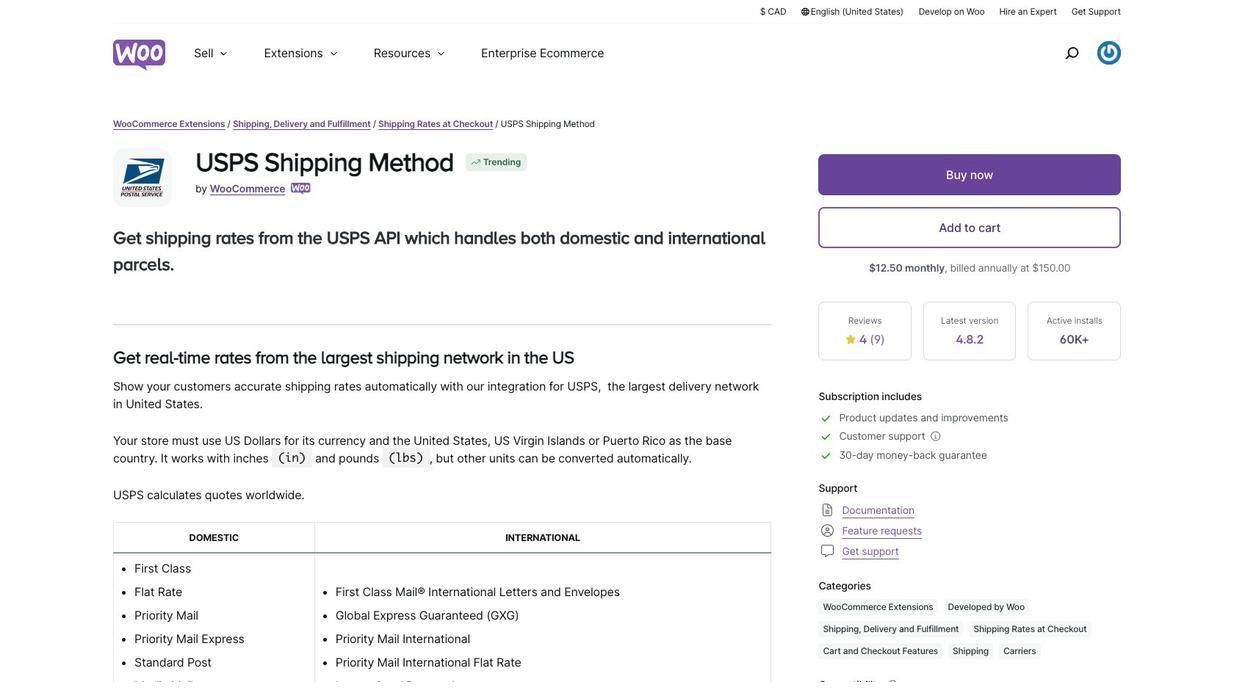 Task type: locate. For each thing, give the bounding box(es) containing it.
open account menu image
[[1098, 41, 1121, 65]]

circle info image
[[885, 678, 900, 683]]

search image
[[1060, 41, 1084, 65]]

circle user image
[[819, 522, 837, 540]]

file lines image
[[819, 502, 837, 519]]



Task type: describe. For each thing, give the bounding box(es) containing it.
service navigation menu element
[[1034, 29, 1121, 77]]

message image
[[819, 543, 837, 560]]

product icon image
[[113, 148, 172, 207]]

arrow trend up image
[[470, 157, 482, 168]]

developed by woocommerce image
[[291, 183, 311, 195]]

breadcrumb element
[[113, 118, 1121, 131]]



